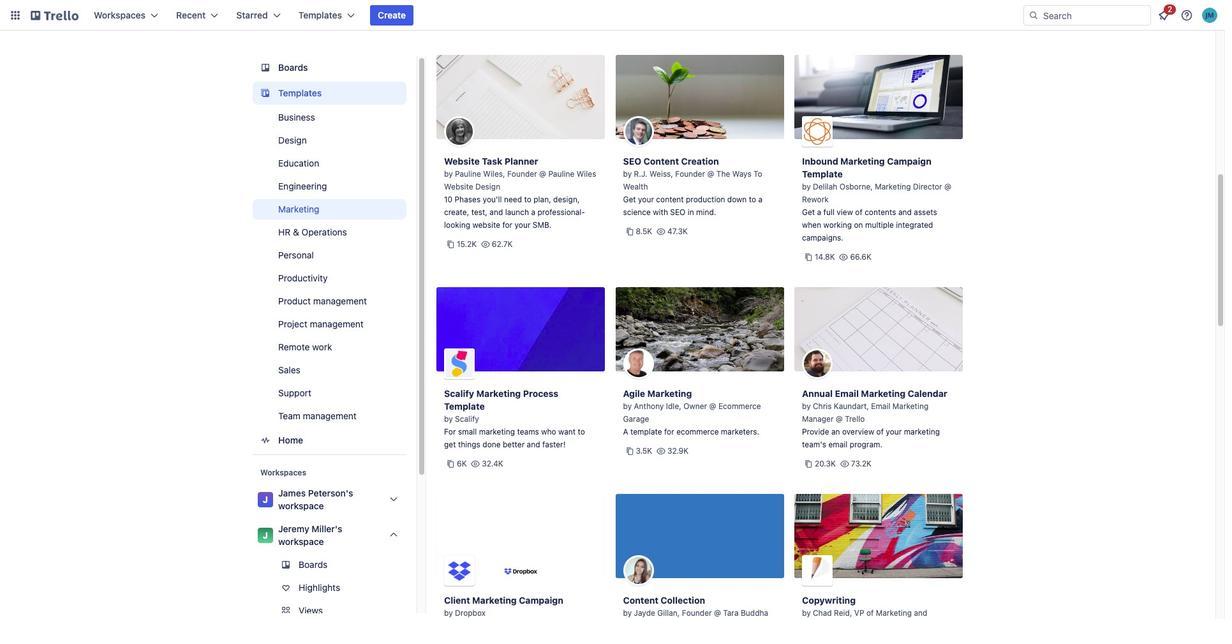 Task type: describe. For each thing, give the bounding box(es) containing it.
views link
[[253, 601, 419, 619]]

peterson's
[[308, 488, 353, 498]]

hr & operations
[[278, 227, 347, 237]]

reid,
[[834, 608, 852, 618]]

task
[[482, 156, 502, 167]]

create,
[[444, 207, 469, 217]]

founder for creation
[[675, 169, 705, 179]]

campaign for inbound
[[887, 156, 932, 167]]

workspace for james
[[278, 500, 324, 511]]

annual email marketing calendar by chris kaundart, email marketing manager @ trello provide an overview of your marketing team's email program.
[[802, 388, 948, 449]]

miller's
[[312, 523, 342, 534]]

to inside scalify marketing process template by scalify for small marketing teams who want to get things done better and faster!
[[578, 427, 585, 437]]

1 pauline from the left
[[455, 169, 481, 179]]

chad reid, vp of marketing and communications @ jotform image
[[802, 555, 833, 586]]

@ inside inbound marketing campaign template by delilah osborne, marketing director @ rework get a full view of contents and assets when working on multiple integrated campaigns.
[[945, 182, 952, 191]]

delilah osborne, marketing director @ rework image
[[802, 116, 833, 147]]

marketing inside agile marketing by anthony idle, owner @ ecommerce garage a template for ecommerce marketers.
[[648, 388, 692, 399]]

vp
[[854, 608, 865, 618]]

website task planner by pauline wiles, founder @ pauline wiles website design 10 phases you'll need to plan, design, create, test, and launch a professional- looking website for your smb.
[[444, 156, 596, 230]]

get
[[444, 440, 456, 449]]

1 website from the top
[[444, 156, 480, 167]]

agile marketing by anthony idle, owner @ ecommerce garage a template for ecommerce marketers.
[[623, 388, 761, 437]]

starred button
[[229, 5, 288, 26]]

0 vertical spatial email
[[835, 388, 859, 399]]

marketing down calendar
[[893, 401, 929, 411]]

highlights
[[299, 582, 340, 593]]

&
[[293, 227, 299, 237]]

1 horizontal spatial email
[[871, 401, 891, 411]]

view
[[837, 207, 853, 217]]

who
[[541, 427, 556, 437]]

planner
[[505, 156, 538, 167]]

chad
[[813, 608, 832, 618]]

a inside inbound marketing campaign template by delilah osborne, marketing director @ rework get a full view of contents and assets when working on multiple integrated campaigns.
[[817, 207, 822, 217]]

primary element
[[0, 0, 1225, 31]]

templates inside dropdown button
[[299, 10, 342, 20]]

by inside agile marketing by anthony idle, owner @ ecommerce garage a template for ecommerce marketers.
[[623, 401, 632, 411]]

buddha
[[741, 608, 769, 618]]

dropbox
[[455, 608, 486, 618]]

2 pauline from the left
[[549, 169, 575, 179]]

dropbox image
[[444, 555, 475, 586]]

scalify marketing process template by scalify for small marketing teams who want to get things done better and faster!
[[444, 388, 585, 449]]

team management
[[278, 410, 357, 421]]

1 vertical spatial scalify
[[455, 414, 479, 424]]

by inside content collection by jayde gillan, founder @ tara buddha
[[623, 608, 632, 618]]

management for team management
[[303, 410, 357, 421]]

home link
[[253, 429, 407, 452]]

10
[[444, 195, 453, 204]]

project management
[[278, 318, 364, 329]]

campaigns.
[[802, 233, 844, 243]]

remote work link
[[253, 337, 407, 357]]

project
[[278, 318, 307, 329]]

email
[[829, 440, 848, 449]]

when
[[802, 220, 822, 230]]

and inside scalify marketing process template by scalify for small marketing teams who want to get things done better and faster!
[[527, 440, 540, 449]]

get inside seo content creation by r.j. weiss, founder @ the ways to wealth get your content production down to a science with seo in mind.
[[623, 195, 636, 204]]

of for template
[[855, 207, 863, 217]]

content inside content collection by jayde gillan, founder @ tara buddha
[[623, 595, 659, 606]]

teams
[[517, 427, 539, 437]]

j for james
[[263, 494, 268, 505]]

by inside client marketing campaign by dropbox
[[444, 608, 453, 618]]

template board image
[[258, 86, 273, 101]]

need
[[504, 195, 522, 204]]

and inside inbound marketing campaign template by delilah osborne, marketing director @ rework get a full view of contents and assets when working on multiple integrated campaigns.
[[899, 207, 912, 217]]

remote work
[[278, 341, 332, 352]]

content inside seo content creation by r.j. weiss, founder @ the ways to wealth get your content production down to a science with seo in mind.
[[644, 156, 679, 167]]

@ inside agile marketing by anthony idle, owner @ ecommerce garage a template for ecommerce marketers.
[[709, 401, 716, 411]]

home
[[278, 435, 303, 445]]

project management link
[[253, 314, 407, 334]]

chris kaundart, email marketing manager @ trello image
[[802, 348, 833, 379]]

copywriting by chad reid, vp of marketing and
[[802, 595, 928, 619]]

product management
[[278, 295, 367, 306]]

management for project management
[[310, 318, 364, 329]]

by inside seo content creation by r.j. weiss, founder @ the ways to wealth get your content production down to a science with seo in mind.
[[623, 169, 632, 179]]

for
[[444, 427, 456, 437]]

r.j. weiss, founder @ the ways to wealth image
[[623, 116, 654, 147]]

science
[[623, 207, 651, 217]]

wiles
[[577, 169, 596, 179]]

team
[[278, 410, 300, 421]]

home image
[[258, 433, 273, 448]]

campaign for client
[[519, 595, 563, 606]]

for inside website task planner by pauline wiles, founder @ pauline wiles website design 10 phases you'll need to plan, design, create, test, and launch a professional- looking website for your smb.
[[503, 220, 513, 230]]

to
[[754, 169, 762, 179]]

engineering
[[278, 181, 327, 191]]

jeremy
[[278, 523, 309, 534]]

marketing inside copywriting by chad reid, vp of marketing and
[[876, 608, 912, 618]]

j for jeremy
[[263, 530, 268, 541]]

done
[[483, 440, 501, 449]]

1 vertical spatial workspaces
[[260, 468, 306, 477]]

personal link
[[253, 245, 407, 266]]

education
[[278, 158, 319, 168]]

marketing inside scalify marketing process template by scalify for small marketing teams who want to get things done better and faster!
[[476, 388, 521, 399]]

of inside copywriting by chad reid, vp of marketing and
[[867, 608, 874, 618]]

osborne,
[[840, 182, 873, 191]]

create button
[[370, 5, 414, 26]]

and inside website task planner by pauline wiles, founder @ pauline wiles website design 10 phases you'll need to plan, design, create, test, and launch a professional- looking website for your smb.
[[490, 207, 503, 217]]

phases
[[455, 195, 481, 204]]

things
[[458, 440, 481, 449]]

marketing up contents
[[875, 182, 911, 191]]

workspaces inside popup button
[[94, 10, 146, 20]]

anthony
[[634, 401, 664, 411]]

annual
[[802, 388, 833, 399]]

1 horizontal spatial seo
[[670, 207, 686, 217]]

assets
[[914, 207, 937, 217]]

program.
[[850, 440, 883, 449]]

better
[[503, 440, 525, 449]]

templates button
[[291, 5, 363, 26]]

by inside website task planner by pauline wiles, founder @ pauline wiles website design 10 phases you'll need to plan, design, create, test, and launch a professional- looking website for your smb.
[[444, 169, 453, 179]]

multiple
[[865, 220, 894, 230]]

to inside seo content creation by r.j. weiss, founder @ the ways to wealth get your content production down to a science with seo in mind.
[[749, 195, 756, 204]]

forward image
[[404, 603, 419, 618]]

business
[[278, 112, 315, 123]]

14k
[[815, 20, 829, 29]]

board image
[[258, 60, 273, 75]]

support
[[278, 387, 311, 398]]

work
[[312, 341, 332, 352]]

a inside seo content creation by r.j. weiss, founder @ the ways to wealth get your content production down to a science with seo in mind.
[[759, 195, 763, 204]]

marketing up &
[[278, 204, 319, 214]]

website
[[473, 220, 500, 230]]

62.7k
[[492, 239, 513, 249]]

0 horizontal spatial seo
[[623, 156, 642, 167]]

sales
[[278, 364, 300, 375]]

team management link
[[253, 406, 407, 426]]

copywriting
[[802, 595, 856, 606]]

management for product management
[[313, 295, 367, 306]]

creation
[[681, 156, 719, 167]]

views
[[299, 605, 323, 616]]

design inside website task planner by pauline wiles, founder @ pauline wiles website design 10 phases you'll need to plan, design, create, test, and launch a professional- looking website for your smb.
[[475, 182, 500, 191]]

marketing inside scalify marketing process template by scalify for small marketing teams who want to get things done better and faster!
[[479, 427, 515, 437]]

scalify image
[[444, 348, 475, 379]]

with
[[653, 207, 668, 217]]

32.9k
[[668, 446, 689, 456]]



Task type: locate. For each thing, give the bounding box(es) containing it.
by down agile
[[623, 401, 632, 411]]

1 horizontal spatial get
[[802, 207, 815, 217]]

0 vertical spatial design
[[278, 135, 307, 146]]

of inside inbound marketing campaign template by delilah osborne, marketing director @ rework get a full view of contents and assets when working on multiple integrated campaigns.
[[855, 207, 863, 217]]

@ left the the
[[707, 169, 714, 179]]

1 vertical spatial boards
[[299, 559, 328, 570]]

by inside copywriting by chad reid, vp of marketing and
[[802, 608, 811, 618]]

by down client
[[444, 608, 453, 618]]

to left plan,
[[524, 195, 532, 204]]

marketing right vp
[[876, 608, 912, 618]]

0 vertical spatial management
[[313, 295, 367, 306]]

1 boards link from the top
[[253, 56, 407, 79]]

founder inside seo content creation by r.j. weiss, founder @ the ways to wealth get your content production down to a science with seo in mind.
[[675, 169, 705, 179]]

gillan,
[[658, 608, 680, 618]]

tara
[[723, 608, 739, 618]]

1 vertical spatial email
[[871, 401, 891, 411]]

founder down creation
[[675, 169, 705, 179]]

1 horizontal spatial your
[[638, 195, 654, 204]]

1 vertical spatial for
[[664, 427, 674, 437]]

marketing up osborne,
[[841, 156, 885, 167]]

1 marketing from the left
[[479, 427, 515, 437]]

by left r.j.
[[623, 169, 632, 179]]

pauline wiles, founder @ pauline wiles website design image
[[444, 116, 475, 147]]

by inside inbound marketing campaign template by delilah osborne, marketing director @ rework get a full view of contents and assets when working on multiple integrated campaigns.
[[802, 182, 811, 191]]

@ inside seo content creation by r.j. weiss, founder @ the ways to wealth get your content production down to a science with seo in mind.
[[707, 169, 714, 179]]

boards up highlights
[[299, 559, 328, 570]]

template for inbound
[[802, 168, 843, 179]]

content collection by jayde gillan, founder @ tara buddha
[[623, 595, 769, 618]]

0 vertical spatial workspaces
[[94, 10, 146, 20]]

your down launch
[[515, 220, 531, 230]]

2 vertical spatial of
[[867, 608, 874, 618]]

j left jeremy
[[263, 530, 268, 541]]

by inside annual email marketing calendar by chris kaundart, email marketing manager @ trello provide an overview of your marketing team's email program.
[[802, 401, 811, 411]]

0 horizontal spatial template
[[444, 401, 485, 412]]

faster!
[[542, 440, 566, 449]]

weiss,
[[650, 169, 673, 179]]

engineering link
[[253, 176, 407, 197]]

professional-
[[538, 207, 585, 217]]

business link
[[253, 107, 407, 128]]

0 horizontal spatial get
[[623, 195, 636, 204]]

starred
[[236, 10, 268, 20]]

0 vertical spatial boards link
[[253, 56, 407, 79]]

management down the product management link
[[310, 318, 364, 329]]

process
[[523, 388, 558, 399]]

sales link
[[253, 360, 407, 380]]

seo
[[623, 156, 642, 167], [670, 207, 686, 217]]

2 horizontal spatial your
[[886, 427, 902, 437]]

0 vertical spatial campaign
[[887, 156, 932, 167]]

Search field
[[1039, 6, 1151, 25]]

1 j from the top
[[263, 494, 268, 505]]

1 vertical spatial get
[[802, 207, 815, 217]]

0 vertical spatial seo
[[623, 156, 642, 167]]

marketing link
[[253, 199, 407, 220]]

director
[[913, 182, 942, 191]]

search image
[[1029, 10, 1039, 20]]

2 workspace from the top
[[278, 536, 324, 547]]

2 horizontal spatial of
[[877, 427, 884, 437]]

to right want
[[578, 427, 585, 437]]

garage
[[623, 414, 649, 424]]

marketing up dropbox
[[472, 595, 517, 606]]

mind.
[[696, 207, 716, 217]]

@ inside annual email marketing calendar by chris kaundart, email marketing manager @ trello provide an overview of your marketing team's email program.
[[836, 414, 843, 424]]

campaign inside client marketing campaign by dropbox
[[519, 595, 563, 606]]

pauline up phases
[[455, 169, 481, 179]]

2 horizontal spatial a
[[817, 207, 822, 217]]

1 vertical spatial management
[[310, 318, 364, 329]]

1 horizontal spatial template
[[802, 168, 843, 179]]

team's
[[802, 440, 827, 449]]

1 vertical spatial boards link
[[253, 555, 407, 575]]

marketing
[[479, 427, 515, 437], [904, 427, 940, 437]]

0 horizontal spatial of
[[855, 207, 863, 217]]

1 vertical spatial of
[[877, 427, 884, 437]]

boards link for views
[[253, 555, 407, 575]]

workspace for jeremy
[[278, 536, 324, 547]]

@ left tara
[[714, 608, 721, 618]]

for down launch
[[503, 220, 513, 230]]

0 vertical spatial template
[[802, 168, 843, 179]]

marketing left "process"
[[476, 388, 521, 399]]

email right kaundart,
[[871, 401, 891, 411]]

a inside website task planner by pauline wiles, founder @ pauline wiles website design 10 phases you'll need to plan, design, create, test, and launch a professional- looking website for your smb.
[[531, 207, 536, 217]]

marketing down calendar
[[904, 427, 940, 437]]

working
[[824, 220, 852, 230]]

scalify
[[444, 388, 474, 399], [455, 414, 479, 424]]

an
[[832, 427, 840, 437]]

productivity link
[[253, 268, 407, 288]]

template
[[802, 168, 843, 179], [444, 401, 485, 412]]

get up when
[[802, 207, 815, 217]]

a right down
[[759, 195, 763, 204]]

workspace down the james
[[278, 500, 324, 511]]

1 horizontal spatial of
[[867, 608, 874, 618]]

0 vertical spatial website
[[444, 156, 480, 167]]

template inside scalify marketing process template by scalify for small marketing teams who want to get things done better and faster!
[[444, 401, 485, 412]]

your right the overview at the bottom right of page
[[886, 427, 902, 437]]

r.j.
[[634, 169, 648, 179]]

your inside website task planner by pauline wiles, founder @ pauline wiles website design 10 phases you'll need to plan, design, create, test, and launch a professional- looking website for your smb.
[[515, 220, 531, 230]]

0 vertical spatial scalify
[[444, 388, 474, 399]]

1 vertical spatial campaign
[[519, 595, 563, 606]]

boards for home
[[278, 62, 308, 73]]

marketing inside client marketing campaign by dropbox
[[472, 595, 517, 606]]

@ inside website task planner by pauline wiles, founder @ pauline wiles website design 10 phases you'll need to plan, design, create, test, and launch a professional- looking website for your smb.
[[539, 169, 546, 179]]

highlights link
[[253, 578, 407, 598]]

1 vertical spatial workspace
[[278, 536, 324, 547]]

seo up r.j.
[[623, 156, 642, 167]]

your inside seo content creation by r.j. weiss, founder @ the ways to wealth get your content production down to a science with seo in mind.
[[638, 195, 654, 204]]

in
[[688, 207, 694, 217]]

james
[[278, 488, 306, 498]]

of up program.
[[877, 427, 884, 437]]

management down support link
[[303, 410, 357, 421]]

templates up 'business'
[[278, 87, 322, 98]]

design down 'business'
[[278, 135, 307, 146]]

@ right director on the top of page
[[945, 182, 952, 191]]

jeremy miller (jeremymiller198) image
[[1202, 8, 1218, 23]]

2 j from the top
[[263, 530, 268, 541]]

0 horizontal spatial email
[[835, 388, 859, 399]]

0 horizontal spatial for
[[503, 220, 513, 230]]

website up phases
[[444, 182, 473, 191]]

2 vertical spatial your
[[886, 427, 902, 437]]

template inside inbound marketing campaign template by delilah osborne, marketing director @ rework get a full view of contents and assets when working on multiple integrated campaigns.
[[802, 168, 843, 179]]

of for calendar
[[877, 427, 884, 437]]

0 horizontal spatial pauline
[[455, 169, 481, 179]]

0 vertical spatial for
[[503, 220, 513, 230]]

and inside copywriting by chad reid, vp of marketing and
[[914, 608, 928, 618]]

get inside inbound marketing campaign template by delilah osborne, marketing director @ rework get a full view of contents and assets when working on multiple integrated campaigns.
[[802, 207, 815, 217]]

website down pauline wiles, founder @ pauline wiles website design icon
[[444, 156, 480, 167]]

templates link
[[253, 82, 407, 105]]

workspace inside jeremy miller's workspace
[[278, 536, 324, 547]]

kaundart,
[[834, 401, 869, 411]]

boards
[[278, 62, 308, 73], [299, 559, 328, 570]]

1 vertical spatial templates
[[278, 87, 322, 98]]

@
[[539, 169, 546, 179], [707, 169, 714, 179], [945, 182, 952, 191], [709, 401, 716, 411], [836, 414, 843, 424], [714, 608, 721, 618]]

boards link for home
[[253, 56, 407, 79]]

contents
[[865, 207, 896, 217]]

@ inside content collection by jayde gillan, founder @ tara buddha
[[714, 608, 721, 618]]

j left the james
[[263, 494, 268, 505]]

0 horizontal spatial to
[[524, 195, 532, 204]]

founder inside content collection by jayde gillan, founder @ tara buddha
[[682, 608, 712, 618]]

ways
[[732, 169, 752, 179]]

by left chad
[[802, 608, 811, 618]]

rework
[[802, 195, 829, 204]]

1 vertical spatial j
[[263, 530, 268, 541]]

email up kaundart,
[[835, 388, 859, 399]]

0 horizontal spatial a
[[531, 207, 536, 217]]

8.5k
[[636, 227, 652, 236]]

2 notifications image
[[1156, 8, 1172, 23]]

for inside agile marketing by anthony idle, owner @ ecommerce garage a template for ecommerce marketers.
[[664, 427, 674, 437]]

2 website from the top
[[444, 182, 473, 191]]

by left chris
[[802, 401, 811, 411]]

design,
[[553, 195, 580, 204]]

marketing up "done"
[[479, 427, 515, 437]]

marketing inside annual email marketing calendar by chris kaundart, email marketing manager @ trello provide an overview of your marketing team's email program.
[[904, 427, 940, 437]]

remote
[[278, 341, 310, 352]]

recent button
[[169, 5, 226, 26]]

workspaces button
[[86, 5, 166, 26]]

management down productivity link
[[313, 295, 367, 306]]

templates right starred popup button
[[299, 10, 342, 20]]

content up weiss,
[[644, 156, 679, 167]]

of right vp
[[867, 608, 874, 618]]

by
[[444, 169, 453, 179], [623, 169, 632, 179], [802, 182, 811, 191], [623, 401, 632, 411], [802, 401, 811, 411], [444, 414, 453, 424], [444, 608, 453, 618], [623, 608, 632, 618], [802, 608, 811, 618]]

2 horizontal spatial to
[[749, 195, 756, 204]]

0 horizontal spatial design
[[278, 135, 307, 146]]

anthony idle, owner @ ecommerce garage image
[[623, 348, 654, 379]]

by up the 'for'
[[444, 414, 453, 424]]

0 horizontal spatial workspaces
[[94, 10, 146, 20]]

2 vertical spatial management
[[303, 410, 357, 421]]

support link
[[253, 383, 407, 403]]

hr
[[278, 227, 291, 237]]

scalify up small
[[455, 414, 479, 424]]

design link
[[253, 130, 407, 151]]

boards for views
[[299, 559, 328, 570]]

small
[[458, 427, 477, 437]]

1 horizontal spatial workspaces
[[260, 468, 306, 477]]

1 vertical spatial design
[[475, 182, 500, 191]]

founder down the 'collection'
[[682, 608, 712, 618]]

boards right board image
[[278, 62, 308, 73]]

marketing up idle,
[[648, 388, 692, 399]]

to inside website task planner by pauline wiles, founder @ pauline wiles website design 10 phases you'll need to plan, design, create, test, and launch a professional- looking website for your smb.
[[524, 195, 532, 204]]

pauline
[[455, 169, 481, 179], [549, 169, 575, 179]]

1 vertical spatial content
[[623, 595, 659, 606]]

1 horizontal spatial a
[[759, 195, 763, 204]]

6k
[[457, 459, 467, 468]]

1 horizontal spatial design
[[475, 182, 500, 191]]

1 horizontal spatial for
[[664, 427, 674, 437]]

14.8k
[[815, 252, 835, 262]]

wiles,
[[483, 169, 505, 179]]

content up jayde
[[623, 595, 659, 606]]

marketing up kaundart,
[[861, 388, 906, 399]]

of inside annual email marketing calendar by chris kaundart, email marketing manager @ trello provide an overview of your marketing team's email program.
[[877, 427, 884, 437]]

1 vertical spatial seo
[[670, 207, 686, 217]]

60.6k
[[844, 20, 865, 29]]

boards link up highlights link
[[253, 555, 407, 575]]

chris
[[813, 401, 832, 411]]

1 vertical spatial website
[[444, 182, 473, 191]]

and up integrated
[[899, 207, 912, 217]]

inbound
[[802, 156, 838, 167]]

seo content creation by r.j. weiss, founder @ the ways to wealth get your content production down to a science with seo in mind.
[[623, 156, 763, 217]]

seo left in
[[670, 207, 686, 217]]

trello
[[845, 414, 865, 424]]

your inside annual email marketing calendar by chris kaundart, email marketing manager @ trello provide an overview of your marketing team's email program.
[[886, 427, 902, 437]]

20.3k
[[815, 459, 836, 468]]

marketers.
[[721, 427, 759, 437]]

0 vertical spatial of
[[855, 207, 863, 217]]

0 vertical spatial your
[[638, 195, 654, 204]]

you'll
[[483, 195, 502, 204]]

1 horizontal spatial pauline
[[549, 169, 575, 179]]

overview
[[842, 427, 874, 437]]

create
[[378, 10, 406, 20]]

templates
[[299, 10, 342, 20], [278, 87, 322, 98]]

1 horizontal spatial to
[[578, 427, 585, 437]]

1 horizontal spatial marketing
[[904, 427, 940, 437]]

down
[[727, 195, 747, 204]]

founder down planner
[[507, 169, 537, 179]]

campaign
[[887, 156, 932, 167], [519, 595, 563, 606]]

workspace inside james peterson's workspace
[[278, 500, 324, 511]]

collection
[[661, 595, 705, 606]]

by up the rework
[[802, 182, 811, 191]]

boards link up templates link
[[253, 56, 407, 79]]

1 vertical spatial your
[[515, 220, 531, 230]]

ecommerce
[[677, 427, 719, 437]]

your up "science"
[[638, 195, 654, 204]]

0 vertical spatial j
[[263, 494, 268, 505]]

product
[[278, 295, 311, 306]]

workspace down jeremy
[[278, 536, 324, 547]]

1 horizontal spatial campaign
[[887, 156, 932, 167]]

and down teams
[[527, 440, 540, 449]]

0 vertical spatial workspace
[[278, 500, 324, 511]]

back to home image
[[31, 5, 79, 26]]

jayde gillan, founder @ tara buddha image
[[623, 555, 654, 586]]

@ up an
[[836, 414, 843, 424]]

2 marketing from the left
[[904, 427, 940, 437]]

agile
[[623, 388, 645, 399]]

test,
[[471, 207, 488, 217]]

delilah
[[813, 182, 838, 191]]

jayde
[[634, 608, 655, 618]]

founder inside website task planner by pauline wiles, founder @ pauline wiles website design 10 phases you'll need to plan, design, create, test, and launch a professional- looking website for your smb.
[[507, 169, 537, 179]]

1 workspace from the top
[[278, 500, 324, 511]]

by up the "10"
[[444, 169, 453, 179]]

management
[[313, 295, 367, 306], [310, 318, 364, 329], [303, 410, 357, 421]]

by inside scalify marketing process template by scalify for small marketing teams who want to get things done better and faster!
[[444, 414, 453, 424]]

get down "wealth"
[[623, 195, 636, 204]]

founder for planner
[[507, 169, 537, 179]]

0 vertical spatial get
[[623, 195, 636, 204]]

design up you'll
[[475, 182, 500, 191]]

for up 32.9k
[[664, 427, 674, 437]]

scalify down the scalify 'icon'
[[444, 388, 474, 399]]

and right vp
[[914, 608, 928, 618]]

1 vertical spatial template
[[444, 401, 485, 412]]

@ right 'owner'
[[709, 401, 716, 411]]

idle,
[[666, 401, 682, 411]]

a left the full
[[817, 207, 822, 217]]

pauline left wiles at the top of the page
[[549, 169, 575, 179]]

manager
[[802, 414, 834, 424]]

2 boards link from the top
[[253, 555, 407, 575]]

0 horizontal spatial campaign
[[519, 595, 563, 606]]

template for scalify
[[444, 401, 485, 412]]

and down you'll
[[490, 207, 503, 217]]

ecommerce
[[719, 401, 761, 411]]

66.6k
[[850, 252, 872, 262]]

on
[[854, 220, 863, 230]]

of up on
[[855, 207, 863, 217]]

to right down
[[749, 195, 756, 204]]

a up "smb."
[[531, 207, 536, 217]]

0 vertical spatial boards
[[278, 62, 308, 73]]

@ up plan,
[[539, 169, 546, 179]]

by left jayde
[[623, 608, 632, 618]]

open information menu image
[[1181, 9, 1193, 22]]

0 horizontal spatial your
[[515, 220, 531, 230]]

0 vertical spatial content
[[644, 156, 679, 167]]

0 horizontal spatial marketing
[[479, 427, 515, 437]]

47.3k
[[668, 227, 688, 236]]

workspace
[[278, 500, 324, 511], [278, 536, 324, 547]]

looking
[[444, 220, 470, 230]]

0 vertical spatial templates
[[299, 10, 342, 20]]

campaign inside inbound marketing campaign template by delilah osborne, marketing director @ rework get a full view of contents and assets when working on multiple integrated campaigns.
[[887, 156, 932, 167]]

template up small
[[444, 401, 485, 412]]

template down the inbound
[[802, 168, 843, 179]]



Task type: vqa. For each thing, say whether or not it's contained in the screenshot.


